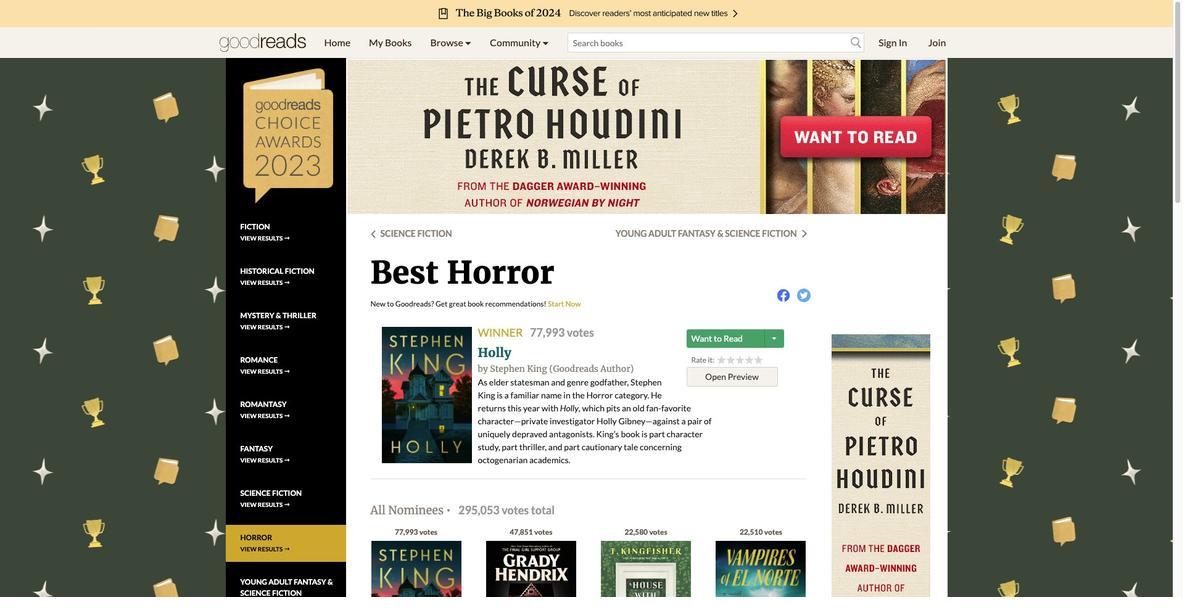 Task type: locate. For each thing, give the bounding box(es) containing it.
year
[[524, 403, 540, 414]]

8 results from the top
[[258, 546, 283, 553]]

votes inside all nominees • 295,053 votes total
[[502, 504, 529, 517]]

2 vertical spatial holly
[[597, 416, 617, 427]]

votes for 22,510 votes
[[765, 528, 783, 537]]

how to sell a haunted house by grady hendrix image
[[486, 541, 577, 598]]

0 horizontal spatial part
[[502, 442, 518, 453]]

science inside science fiction view results →
[[240, 489, 271, 498]]

7 results from the top
[[258, 502, 283, 509]]

▾ inside popup button
[[465, 36, 472, 48]]

character
[[667, 429, 703, 440]]

1 vertical spatial young
[[240, 578, 267, 587]]

category.
[[615, 390, 650, 401]]

he
[[651, 390, 662, 401]]

join link
[[920, 27, 956, 58]]

1 horizontal spatial &
[[328, 578, 333, 587]]

view inside horror view results →
[[240, 546, 257, 553]]

1 horizontal spatial to
[[714, 333, 722, 344]]

stephen inside winner 77,993 votes holly by stephen king (goodreads author)
[[490, 364, 525, 375]]

holly down the in
[[561, 403, 579, 414]]

horror down science fiction view results →
[[240, 534, 272, 543]]

77,993 votes
[[395, 528, 438, 537]]

1 horizontal spatial young adult fantasy & science fiction
[[616, 228, 797, 239]]

votes for 22,580 votes
[[650, 528, 668, 537]]

2 horizontal spatial fantasy
[[678, 228, 716, 239]]

menu
[[315, 27, 559, 58]]

3 → from the top
[[284, 324, 290, 331]]

1 vertical spatial fantasy
[[240, 445, 273, 454]]

&
[[718, 228, 724, 239], [276, 311, 281, 321], [328, 578, 333, 587]]

fantasy inside fantasy view results →
[[240, 445, 273, 454]]

votes right '22,510'
[[765, 528, 783, 537]]

& inside mystery & thriller view results →
[[276, 311, 281, 321]]

tale
[[624, 442, 639, 453]]

77,993 down the nominees
[[395, 528, 418, 537]]

fiction
[[240, 222, 270, 232], [418, 228, 452, 239], [763, 228, 797, 239], [285, 267, 315, 276], [272, 489, 302, 498], [272, 589, 302, 598]]

47,851 votes
[[510, 528, 553, 537]]

group
[[717, 356, 764, 365]]

advertisement element
[[348, 60, 947, 214], [832, 335, 931, 598]]

2 → from the top
[[284, 279, 290, 287]]

part up concerning
[[650, 429, 666, 440]]

0 vertical spatial adult
[[649, 228, 677, 239]]

part
[[650, 429, 666, 440], [502, 442, 518, 453], [564, 442, 580, 453]]

1 vertical spatial 77,993
[[395, 528, 418, 537]]

stephen
[[490, 364, 525, 375], [631, 377, 662, 388]]

1 vertical spatial is
[[642, 429, 648, 440]]

results
[[258, 235, 283, 242], [258, 279, 283, 287], [258, 324, 283, 331], [258, 368, 283, 376], [258, 413, 283, 420], [258, 457, 283, 465], [258, 502, 283, 509], [258, 546, 283, 553]]

1 vertical spatial book
[[621, 429, 640, 440]]

1 results from the top
[[258, 235, 283, 242]]

stephen king link
[[490, 364, 548, 375]]

→ up romantasy on the left
[[284, 368, 290, 376]]

,
[[579, 403, 581, 414]]

1 vertical spatial king
[[478, 390, 496, 401]]

new to goodreads? get great book recommendations! start now
[[371, 299, 581, 309]]

1 vertical spatial holly
[[561, 403, 579, 414]]

7 → from the top
[[284, 502, 290, 509]]

view down science fiction view results →
[[240, 546, 257, 553]]

familiar
[[511, 390, 540, 401]]

1 horizontal spatial ▾
[[543, 36, 549, 48]]

view up historical
[[240, 235, 257, 242]]

1 horizontal spatial book
[[621, 429, 640, 440]]

menu containing home
[[315, 27, 559, 58]]

the most anticipated books of 2024 image
[[93, 0, 1081, 27]]

browse
[[431, 36, 464, 48]]

results inside fiction view results →
[[258, 235, 283, 242]]

all nominees • 295,053 votes total
[[371, 504, 555, 518]]

▾ inside "popup button"
[[543, 36, 549, 48]]

is inside ", which pits an old fan-favorite character—private investigator holly gibney—against a pair of uniquely depraved antagonists. king's book is part character study, part thriller, and part cautionary tale concerning octogenarian academics."
[[642, 429, 648, 440]]

0 vertical spatial is
[[497, 390, 503, 401]]

6 results from the top
[[258, 457, 283, 465]]

view down romance
[[240, 368, 257, 376]]

stephen up elder
[[490, 364, 525, 375]]

0 horizontal spatial book
[[468, 299, 484, 309]]

votes down the nominees
[[420, 528, 438, 537]]

holly by stephen king image
[[382, 327, 472, 464], [371, 541, 462, 598]]

thriller,
[[520, 442, 547, 453]]

get
[[436, 299, 448, 309]]

best horror
[[371, 254, 555, 293]]

→
[[284, 235, 290, 242], [284, 279, 290, 287], [284, 324, 290, 331], [284, 368, 290, 376], [284, 413, 290, 420], [284, 457, 290, 465], [284, 502, 290, 509], [284, 546, 290, 553]]

5 results from the top
[[258, 413, 283, 420]]

in
[[564, 390, 571, 401]]

cautionary
[[582, 442, 623, 453]]

book up tale
[[621, 429, 640, 440]]

→ up horror view results →
[[284, 502, 290, 509]]

view down mystery
[[240, 324, 257, 331]]

0 vertical spatial horror
[[447, 254, 555, 293]]

sign in
[[879, 36, 908, 48]]

2 horizontal spatial horror
[[587, 390, 613, 401]]

▾ right community
[[543, 36, 549, 48]]

results down historical
[[258, 279, 283, 287]]

1 vertical spatial &
[[276, 311, 281, 321]]

fantasy
[[678, 228, 716, 239], [240, 445, 273, 454], [294, 578, 326, 587]]

votes inside winner 77,993 votes holly by stephen king (goodreads author)
[[567, 326, 594, 340]]

holly up king's
[[597, 416, 617, 427]]

elder
[[489, 377, 509, 388]]

▾
[[465, 36, 472, 48], [543, 36, 549, 48]]

view inside science fiction view results →
[[240, 502, 257, 509]]

0 horizontal spatial is
[[497, 390, 503, 401]]

young adult fantasy & science fiction link
[[616, 228, 807, 239], [240, 578, 336, 598]]

votes down now
[[567, 326, 594, 340]]

stephen up "he"
[[631, 377, 662, 388]]

godfather,
[[591, 377, 629, 388]]

→ inside mystery & thriller view results →
[[284, 324, 290, 331]]

77,993 down start
[[530, 326, 565, 340]]

0 vertical spatial &
[[718, 228, 724, 239]]

results inside historical fiction view results →
[[258, 279, 283, 287]]

is down gibney—against
[[642, 429, 648, 440]]

results down science fiction view results →
[[258, 546, 283, 553]]

3 results from the top
[[258, 324, 283, 331]]

0 horizontal spatial horror
[[240, 534, 272, 543]]

Search books text field
[[568, 33, 865, 52]]

1 horizontal spatial king
[[527, 364, 548, 375]]

1 vertical spatial stephen
[[631, 377, 662, 388]]

part up octogenarian
[[502, 442, 518, 453]]

5 → from the top
[[284, 413, 290, 420]]

0 vertical spatial to
[[387, 299, 394, 309]]

2 view from the top
[[240, 279, 257, 287]]

a left pair
[[682, 416, 686, 427]]

view down romantasy on the left
[[240, 413, 257, 420]]

0 horizontal spatial young adult fantasy & science fiction
[[240, 578, 333, 598]]

book inside ", which pits an old fan-favorite character—private investigator holly gibney—against a pair of uniquely depraved antagonists. king's book is part character study, part thriller, and part cautionary tale concerning octogenarian academics."
[[621, 429, 640, 440]]

votes up the 47,851
[[502, 504, 529, 517]]

& inside young adult fantasy & science fiction link
[[328, 578, 333, 587]]

sign in link
[[870, 27, 917, 58]]

octogenarian
[[478, 455, 528, 466]]

view up horror view results →
[[240, 502, 257, 509]]

king up statesman
[[527, 364, 548, 375]]

0 vertical spatial a
[[505, 390, 509, 401]]

0 horizontal spatial king
[[478, 390, 496, 401]]

2 results from the top
[[258, 279, 283, 287]]

holly by stephen king image down the 77,993 votes
[[371, 541, 462, 598]]

a down elder
[[505, 390, 509, 401]]

1 vertical spatial adult
[[269, 578, 293, 587]]

results up horror view results →
[[258, 502, 283, 509]]

browse ▾ button
[[421, 27, 481, 58]]

and
[[552, 377, 566, 388], [549, 442, 563, 453]]

uniquely
[[478, 429, 511, 440]]

to inside button
[[714, 333, 722, 344]]

2 vertical spatial fantasy
[[294, 578, 326, 587]]

results down mystery
[[258, 324, 283, 331]]

0 horizontal spatial ▾
[[465, 36, 472, 48]]

science
[[381, 228, 416, 239], [726, 228, 761, 239], [240, 489, 271, 498], [240, 589, 271, 598]]

0 horizontal spatial young
[[240, 578, 267, 587]]

0 horizontal spatial 77,993
[[395, 528, 418, 537]]

0 horizontal spatial fantasy
[[240, 445, 273, 454]]

1 vertical spatial to
[[714, 333, 722, 344]]

fiction inside science fiction view results →
[[272, 489, 302, 498]]

holly
[[478, 345, 512, 361], [561, 403, 579, 414], [597, 416, 617, 427]]

0 vertical spatial 77,993
[[530, 326, 565, 340]]

0 vertical spatial and
[[552, 377, 566, 388]]

best
[[371, 254, 439, 293]]

it:
[[708, 355, 715, 365]]

→ inside science fiction view results →
[[284, 502, 290, 509]]

0 horizontal spatial holly
[[478, 345, 512, 361]]

start
[[548, 299, 564, 309]]

my books
[[369, 36, 412, 48]]

4 view from the top
[[240, 368, 257, 376]]

results inside horror view results →
[[258, 546, 283, 553]]

to right new
[[387, 299, 394, 309]]

votes for 47,851 votes
[[535, 528, 553, 537]]

holly by stephen king image left "as"
[[382, 327, 472, 464]]

4 → from the top
[[284, 368, 290, 376]]

2 vertical spatial &
[[328, 578, 333, 587]]

is
[[497, 390, 503, 401], [642, 429, 648, 440]]

young adult fantasy & science fiction for bottommost young adult fantasy & science fiction link
[[240, 578, 333, 598]]

1 horizontal spatial is
[[642, 429, 648, 440]]

0 vertical spatial book
[[468, 299, 484, 309]]

to left the read
[[714, 333, 722, 344]]

horror inside as elder statesman and genre godfather, stephen king is a familiar name in the horror category. he returns this year with
[[587, 390, 613, 401]]

votes right 22,580
[[650, 528, 668, 537]]

sign
[[879, 36, 898, 48]]

pair
[[688, 416, 703, 427]]

(goodreads
[[550, 364, 599, 375]]

view down historical
[[240, 279, 257, 287]]

1 horizontal spatial adult
[[649, 228, 677, 239]]

0 horizontal spatial stephen
[[490, 364, 525, 375]]

8 → from the top
[[284, 546, 290, 553]]

0 vertical spatial holly
[[478, 345, 512, 361]]

→ down romantasy on the left
[[284, 413, 290, 420]]

1 vertical spatial a
[[682, 416, 686, 427]]

0 vertical spatial king
[[527, 364, 548, 375]]

community ▾ button
[[481, 27, 559, 58]]

view up science fiction view results →
[[240, 457, 257, 465]]

1 view from the top
[[240, 235, 257, 242]]

to
[[387, 299, 394, 309], [714, 333, 722, 344]]

1 horizontal spatial fantasy
[[294, 578, 326, 587]]

new
[[371, 299, 386, 309]]

horror up which
[[587, 390, 613, 401]]

6 → from the top
[[284, 457, 290, 465]]

a house with good bones by t. kingfisher image
[[601, 541, 692, 598]]

my
[[369, 36, 383, 48]]

1 vertical spatial young adult fantasy & science fiction link
[[240, 578, 336, 598]]

→ inside romantasy view results →
[[284, 413, 290, 420]]

0 vertical spatial fantasy
[[678, 228, 716, 239]]

results down romance
[[258, 368, 283, 376]]

results up historical
[[258, 235, 283, 242]]

results up science fiction view results →
[[258, 457, 283, 465]]

community
[[490, 36, 541, 48]]

a inside as elder statesman and genre godfather, stephen king is a familiar name in the horror category. he returns this year with
[[505, 390, 509, 401]]

king
[[527, 364, 548, 375], [478, 390, 496, 401]]

→ down the thriller
[[284, 324, 290, 331]]

0 vertical spatial stephen
[[490, 364, 525, 375]]

results down romantasy on the left
[[258, 413, 283, 420]]

young for the top young adult fantasy & science fiction link
[[616, 228, 647, 239]]

→ up science fiction view results →
[[284, 457, 290, 465]]

2 vertical spatial horror
[[240, 534, 272, 543]]

6 view from the top
[[240, 457, 257, 465]]

→ up historical fiction view results →
[[284, 235, 290, 242]]

1 horizontal spatial 77,993
[[530, 326, 565, 340]]

0 horizontal spatial &
[[276, 311, 281, 321]]

share on facebook image
[[777, 289, 791, 303]]

a
[[505, 390, 509, 401], [682, 416, 686, 427]]

king down "as"
[[478, 390, 496, 401]]

1 horizontal spatial young
[[616, 228, 647, 239]]

1 horizontal spatial a
[[682, 416, 686, 427]]

horror up the recommendations!
[[447, 254, 555, 293]]

open
[[706, 372, 727, 382]]

young adult fantasy & science fiction inside young adult fantasy & science fiction link
[[240, 578, 333, 598]]

1 horizontal spatial young adult fantasy & science fiction link
[[616, 228, 807, 239]]

0 horizontal spatial a
[[505, 390, 509, 401]]

book right great
[[468, 299, 484, 309]]

3 view from the top
[[240, 324, 257, 331]]

1 vertical spatial horror
[[587, 390, 613, 401]]

Search for books to add to your shelves search field
[[568, 33, 865, 52]]

and up academics.
[[549, 442, 563, 453]]

young adult fantasy & science fiction
[[616, 228, 797, 239], [240, 578, 333, 598]]

vampires of el norte by isabel cañas image
[[717, 541, 807, 598]]

→ down science fiction view results →
[[284, 546, 290, 553]]

book
[[468, 299, 484, 309], [621, 429, 640, 440]]

0 vertical spatial young
[[616, 228, 647, 239]]

0 horizontal spatial to
[[387, 299, 394, 309]]

holly up by
[[478, 345, 512, 361]]

1 horizontal spatial stephen
[[631, 377, 662, 388]]

→ up the thriller
[[284, 279, 290, 287]]

community ▾
[[490, 36, 549, 48]]

8 view from the top
[[240, 546, 257, 553]]

▾ for browse ▾
[[465, 36, 472, 48]]

1 vertical spatial and
[[549, 442, 563, 453]]

2 horizontal spatial &
[[718, 228, 724, 239]]

1 → from the top
[[284, 235, 290, 242]]

77,993
[[530, 326, 565, 340], [395, 528, 418, 537]]

2 horizontal spatial holly
[[597, 416, 617, 427]]

5 view from the top
[[240, 413, 257, 420]]

0 vertical spatial young adult fantasy & science fiction
[[616, 228, 797, 239]]

king's
[[597, 429, 620, 440]]

0 horizontal spatial young adult fantasy & science fiction link
[[240, 578, 336, 598]]

votes down total
[[535, 528, 553, 537]]

part down antagonists.
[[564, 442, 580, 453]]

2023 goodreads choice awards image
[[240, 68, 333, 204]]

science fiction view results →
[[240, 489, 302, 509]]

▾ right browse
[[465, 36, 472, 48]]

1 ▾ from the left
[[465, 36, 472, 48]]

view inside historical fiction view results →
[[240, 279, 257, 287]]

home link
[[315, 27, 360, 58]]

2 ▾ from the left
[[543, 36, 549, 48]]

fantasy for bottommost young adult fantasy & science fiction link
[[294, 578, 326, 587]]

fan-
[[647, 403, 662, 414]]

which
[[583, 403, 605, 414]]

1 vertical spatial young adult fantasy & science fiction
[[240, 578, 333, 598]]

7 view from the top
[[240, 502, 257, 509]]

and up name at left bottom
[[552, 377, 566, 388]]

is down elder
[[497, 390, 503, 401]]

4 results from the top
[[258, 368, 283, 376]]

join
[[929, 36, 947, 48]]

0 horizontal spatial adult
[[269, 578, 293, 587]]

my books link
[[360, 27, 421, 58]]



Task type: describe. For each thing, give the bounding box(es) containing it.
name
[[541, 390, 562, 401]]

horror inside horror view results →
[[240, 534, 272, 543]]

want to read button
[[692, 330, 743, 348]]

& for bottommost young adult fantasy & science fiction link
[[328, 578, 333, 587]]

fiction inside fiction view results →
[[240, 222, 270, 232]]

by
[[478, 364, 488, 375]]

recommendations!
[[486, 299, 547, 309]]

view inside fantasy view results →
[[240, 457, 257, 465]]

all
[[371, 504, 386, 518]]

romantasy view results →
[[240, 400, 290, 420]]

adult for bottommost young adult fantasy & science fiction link
[[269, 578, 293, 587]]

22,510 votes
[[740, 528, 783, 537]]

now
[[566, 299, 581, 309]]

fiction inside historical fiction view results →
[[285, 267, 315, 276]]

→ inside horror view results →
[[284, 546, 290, 553]]

fantasy view results →
[[240, 445, 290, 465]]

adult for the top young adult fantasy & science fiction link
[[649, 228, 677, 239]]

king inside as elder statesman and genre godfather, stephen king is a familiar name in the horror category. he returns this year with
[[478, 390, 496, 401]]

horror view results →
[[240, 534, 290, 553]]

favorite
[[662, 403, 692, 414]]

study,
[[478, 442, 501, 453]]

→ inside romance view results →
[[284, 368, 290, 376]]

young for bottommost young adult fantasy & science fiction link
[[240, 578, 267, 587]]

, which pits an old fan-favorite character—private investigator holly gibney—against a pair of uniquely depraved antagonists. king's book is part character study, part thriller, and part cautionary tale concerning octogenarian academics.
[[478, 403, 712, 466]]

view inside mystery & thriller view results →
[[240, 324, 257, 331]]

old
[[633, 403, 645, 414]]

total
[[531, 504, 555, 517]]

view inside romantasy view results →
[[240, 413, 257, 420]]

rate
[[692, 355, 707, 365]]

to for new
[[387, 299, 394, 309]]

0 vertical spatial holly by stephen king image
[[382, 327, 472, 464]]

77,993 inside winner 77,993 votes holly by stephen king (goodreads author)
[[530, 326, 565, 340]]

a inside ", which pits an old fan-favorite character—private investigator holly gibney—against a pair of uniquely depraved antagonists. king's book is part character study, part thriller, and part cautionary tale concerning octogenarian academics."
[[682, 416, 686, 427]]

to for want
[[714, 333, 722, 344]]

home
[[324, 36, 351, 48]]

2 horizontal spatial part
[[650, 429, 666, 440]]

results inside romance view results →
[[258, 368, 283, 376]]

as elder statesman and genre godfather, stephen king is a familiar name in the horror category. he returns this year with
[[478, 377, 662, 414]]

results inside fantasy view results →
[[258, 457, 283, 465]]

1 horizontal spatial holly
[[561, 403, 579, 414]]

mystery
[[240, 311, 275, 321]]

investigator
[[550, 416, 595, 427]]

•
[[447, 504, 451, 518]]

thriller
[[283, 311, 317, 321]]

genre
[[567, 377, 589, 388]]

22,510
[[740, 528, 763, 537]]

votes for 77,993 votes
[[420, 528, 438, 537]]

statesman
[[511, 377, 550, 388]]

holly inside winner 77,993 votes holly by stephen king (goodreads author)
[[478, 345, 512, 361]]

the
[[573, 390, 585, 401]]

0 vertical spatial advertisement element
[[348, 60, 947, 214]]

results inside mystery & thriller view results →
[[258, 324, 283, 331]]

concerning
[[640, 442, 682, 453]]

books
[[385, 36, 412, 48]]

→ inside fantasy view results →
[[284, 457, 290, 465]]

science fiction
[[381, 228, 452, 239]]

antagonists.
[[550, 429, 595, 440]]

295,053
[[459, 504, 500, 517]]

an
[[622, 403, 632, 414]]

pits
[[607, 403, 621, 414]]

fiction view results →
[[240, 222, 290, 242]]

and inside as elder statesman and genre godfather, stephen king is a familiar name in the horror category. he returns this year with
[[552, 377, 566, 388]]

romantasy
[[240, 400, 287, 410]]

holly inside ", which pits an old fan-favorite character—private investigator holly gibney—against a pair of uniquely depraved antagonists. king's book is part character study, part thriller, and part cautionary tale concerning octogenarian academics."
[[597, 416, 617, 427]]

1 horizontal spatial horror
[[447, 254, 555, 293]]

view inside romance view results →
[[240, 368, 257, 376]]

mystery & thriller view results →
[[240, 311, 317, 331]]

historical fiction view results →
[[240, 267, 315, 287]]

stephen inside as elder statesman and genre godfather, stephen king is a familiar name in the horror category. he returns this year with
[[631, 377, 662, 388]]

results inside science fiction view results →
[[258, 502, 283, 509]]

gibney—against
[[619, 416, 680, 427]]

22,580 votes
[[625, 528, 668, 537]]

1 vertical spatial holly by stephen king image
[[371, 541, 462, 598]]

want
[[692, 333, 713, 344]]

open preview
[[706, 372, 759, 382]]

returns
[[478, 403, 506, 414]]

king inside winner 77,993 votes holly by stephen king (goodreads author)
[[527, 364, 548, 375]]

open preview link
[[687, 367, 778, 387]]

goodreads?
[[396, 299, 434, 309]]

share on twitter image
[[797, 289, 811, 303]]

historical
[[240, 267, 284, 276]]

→ inside historical fiction view results →
[[284, 279, 290, 287]]

rate it:
[[692, 355, 715, 365]]

→ inside fiction view results →
[[284, 235, 290, 242]]

great
[[449, 299, 467, 309]]

start now link
[[548, 299, 581, 309]]

winner 77,993 votes holly by stephen king (goodreads author)
[[478, 326, 634, 375]]

0 vertical spatial young adult fantasy & science fiction link
[[616, 228, 807, 239]]

is inside as elder statesman and genre godfather, stephen king is a familiar name in the horror category. he returns this year with
[[497, 390, 503, 401]]

holly link
[[478, 345, 512, 361]]

science fiction link
[[371, 228, 452, 239]]

want to read
[[692, 333, 743, 344]]

results inside romantasy view results →
[[258, 413, 283, 420]]

romance view results →
[[240, 356, 290, 376]]

fantasy for the top young adult fantasy & science fiction link
[[678, 228, 716, 239]]

and inside ", which pits an old fan-favorite character—private investigator holly gibney—against a pair of uniquely depraved antagonists. king's book is part character study, part thriller, and part cautionary tale concerning octogenarian academics."
[[549, 442, 563, 453]]

author)
[[601, 364, 634, 375]]

view inside fiction view results →
[[240, 235, 257, 242]]

47,851
[[510, 528, 533, 537]]

browse ▾
[[431, 36, 472, 48]]

▾ for community ▾
[[543, 36, 549, 48]]

22,580
[[625, 528, 648, 537]]

1 vertical spatial advertisement element
[[832, 335, 931, 598]]

young adult fantasy & science fiction for the top young adult fantasy & science fiction link
[[616, 228, 797, 239]]

romance
[[240, 356, 278, 365]]

in
[[899, 36, 908, 48]]

as
[[478, 377, 488, 388]]

this
[[508, 403, 522, 414]]

with
[[542, 403, 559, 414]]

& for the top young adult fantasy & science fiction link
[[718, 228, 724, 239]]

nominees
[[388, 504, 444, 518]]

character—private
[[478, 416, 549, 427]]

academics.
[[530, 455, 571, 466]]

1 horizontal spatial part
[[564, 442, 580, 453]]

of
[[704, 416, 712, 427]]



Task type: vqa. For each thing, say whether or not it's contained in the screenshot.
the top her
no



